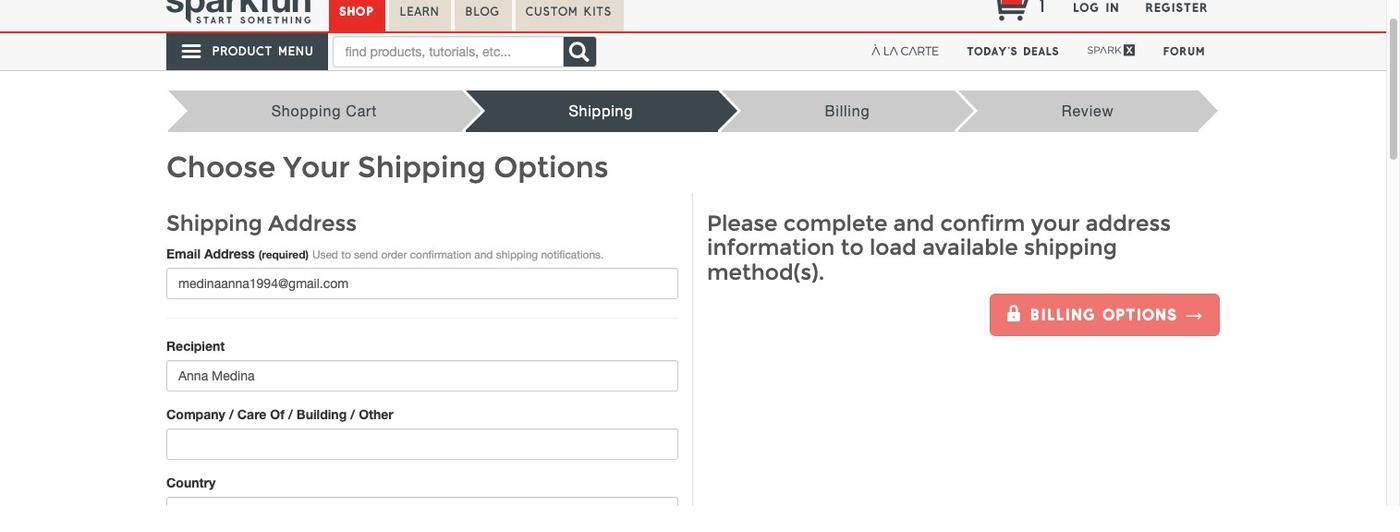 Task type: describe. For each thing, give the bounding box(es) containing it.
of
[[270, 407, 285, 423]]

options inside button
[[1104, 307, 1179, 324]]

shopping
[[272, 103, 341, 119]]

log in
[[1074, 1, 1121, 15]]

custom
[[527, 5, 579, 18]]

log
[[1074, 1, 1101, 15]]

1 / from the left
[[229, 407, 234, 423]]

to inside please complete and confirm your address information to load available shipping method(s).
[[841, 235, 864, 261]]

confirm
[[941, 211, 1026, 237]]

care
[[237, 407, 267, 423]]

checkout progress element
[[166, 91, 1201, 132]]

log in link
[[1063, 0, 1132, 23]]

product menu button
[[166, 33, 329, 70]]

shipping inside email address (required) used to send order confirmation and shipping notifications.
[[496, 249, 538, 262]]

please
[[707, 211, 778, 237]]

company / care of / building / other
[[166, 407, 394, 423]]

and inside email address (required) used to send order confirmation and shipping notifications.
[[475, 249, 493, 262]]

blog link
[[455, 0, 512, 31]]

0 horizontal spatial options
[[494, 151, 609, 185]]

used
[[312, 249, 338, 262]]

billing options →
[[1024, 307, 1205, 324]]

choose your shipping options
[[166, 151, 609, 185]]

billing options → button
[[990, 294, 1220, 337]]

and inside please complete and confirm your address information to load available shipping method(s).
[[894, 211, 935, 237]]

learn link
[[390, 0, 452, 31]]

company
[[166, 407, 225, 423]]

your
[[1032, 211, 1080, 237]]

register link
[[1136, 0, 1220, 23]]

today's deals link
[[954, 33, 1074, 70]]

shopping cart
[[272, 103, 377, 119]]

deals
[[1024, 45, 1060, 57]]

Recipient text field
[[166, 361, 679, 392]]

shop
[[340, 5, 375, 18]]

complete
[[784, 211, 888, 237]]

shopping cart link
[[272, 103, 377, 119]]

order
[[381, 249, 407, 262]]

product
[[213, 44, 273, 58]]

shipping address
[[166, 211, 357, 237]]

information
[[707, 235, 835, 261]]

shipping for shipping address
[[166, 211, 263, 237]]

cart
[[346, 103, 377, 119]]

other
[[359, 407, 394, 423]]

load
[[870, 235, 917, 261]]

learn
[[401, 5, 440, 18]]

→
[[1186, 307, 1205, 324]]

jane@example.com email field
[[166, 269, 679, 300]]

address for email
[[204, 246, 255, 262]]

billing for billing
[[825, 103, 870, 119]]

today's deals
[[968, 45, 1060, 57]]



Task type: vqa. For each thing, say whether or not it's contained in the screenshot.
Please complete and confirm your address information to load available shipping method(s). in the right of the page
yes



Task type: locate. For each thing, give the bounding box(es) containing it.
building
[[297, 407, 347, 423]]

0 horizontal spatial and
[[475, 249, 493, 262]]

register
[[1147, 1, 1209, 15]]

options left "→"
[[1104, 307, 1179, 324]]

shipping
[[1024, 235, 1118, 261], [496, 249, 538, 262]]

shipping inside checkout progress element
[[569, 103, 634, 119]]

0 vertical spatial address
[[268, 211, 357, 237]]

0 vertical spatial billing
[[825, 103, 870, 119]]

billing for billing options →
[[1032, 307, 1097, 324]]

review
[[1062, 103, 1114, 119]]

custom kits
[[527, 5, 613, 18]]

3 / from the left
[[350, 407, 355, 423]]

product menu
[[213, 44, 315, 58]]

and right confirmation
[[475, 249, 493, 262]]

forum link
[[1150, 33, 1220, 70]]

2 vertical spatial shipping
[[166, 211, 263, 237]]

address up used on the left of page
[[268, 211, 357, 237]]

address
[[268, 211, 357, 237], [204, 246, 255, 262]]

1 horizontal spatial /
[[288, 407, 293, 423]]

0 vertical spatial options
[[494, 151, 609, 185]]

options
[[494, 151, 609, 185], [1104, 307, 1179, 324]]

1 vertical spatial shipping
[[358, 151, 486, 185]]

hamburger image
[[180, 40, 204, 63]]

1 horizontal spatial options
[[1104, 307, 1179, 324]]

0 horizontal spatial /
[[229, 407, 234, 423]]

custom kits link
[[515, 0, 624, 31]]

method(s).
[[707, 260, 825, 286]]

email
[[166, 246, 201, 262]]

confirmation
[[410, 249, 472, 262]]

1 horizontal spatial shipping
[[358, 151, 486, 185]]

to left load
[[841, 235, 864, 261]]

0 horizontal spatial address
[[204, 246, 255, 262]]

1 horizontal spatial billing
[[1032, 307, 1097, 324]]

and
[[894, 211, 935, 237], [475, 249, 493, 262]]

1 horizontal spatial and
[[894, 211, 935, 237]]

1 horizontal spatial address
[[268, 211, 357, 237]]

address down shipping address
[[204, 246, 255, 262]]

to left send
[[341, 249, 351, 262]]

to inside email address (required) used to send order confirmation and shipping notifications.
[[341, 249, 351, 262]]

/
[[229, 407, 234, 423], [288, 407, 293, 423], [350, 407, 355, 423]]

send
[[354, 249, 378, 262]]

shipping
[[569, 103, 634, 119], [358, 151, 486, 185], [166, 211, 263, 237]]

1 horizontal spatial to
[[841, 235, 864, 261]]

0 horizontal spatial shipping
[[166, 211, 263, 237]]

please complete and confirm your address information to load available shipping method(s).
[[707, 211, 1171, 286]]

2 horizontal spatial /
[[350, 407, 355, 423]]

(required)
[[259, 248, 309, 262]]

choose
[[166, 151, 276, 185]]

in
[[1106, 1, 1121, 15]]

0 horizontal spatial billing
[[825, 103, 870, 119]]

shipping up billing options → button
[[1024, 235, 1118, 261]]

0 vertical spatial shipping
[[569, 103, 634, 119]]

2 / from the left
[[288, 407, 293, 423]]

0 vertical spatial and
[[894, 211, 935, 237]]

1 vertical spatial address
[[204, 246, 255, 262]]

1 vertical spatial options
[[1104, 307, 1179, 324]]

1 vertical spatial and
[[475, 249, 493, 262]]

options up notifications.
[[494, 151, 609, 185]]

available
[[923, 235, 1018, 261]]

address for shipping
[[268, 211, 357, 237]]

shipping inside please complete and confirm your address information to load available shipping method(s).
[[1024, 235, 1118, 261]]

kits
[[585, 5, 613, 18]]

email address (required) used to send order confirmation and shipping notifications.
[[166, 246, 604, 262]]

billing
[[825, 103, 870, 119], [1032, 307, 1097, 324]]

Company / Care Of / Building / Other text field
[[166, 429, 679, 461]]

1 vertical spatial billing
[[1032, 307, 1097, 324]]

your
[[284, 151, 350, 185]]

country
[[166, 476, 216, 491]]

today's
[[968, 45, 1019, 57]]

/ left the care
[[229, 407, 234, 423]]

shipping for shipping
[[569, 103, 634, 119]]

recipient
[[166, 339, 225, 355]]

2 horizontal spatial shipping
[[569, 103, 634, 119]]

menu
[[279, 44, 315, 58]]

0 horizontal spatial to
[[341, 249, 351, 262]]

lock image
[[1006, 305, 1024, 322]]

address
[[1086, 211, 1171, 237]]

to
[[841, 235, 864, 261], [341, 249, 351, 262]]

and left confirm on the right
[[894, 211, 935, 237]]

billing inside checkout progress element
[[825, 103, 870, 119]]

1 horizontal spatial shipping
[[1024, 235, 1118, 261]]

shipping left notifications.
[[496, 249, 538, 262]]

find products, tutorials, etc... text field
[[333, 36, 564, 67]]

/ left other
[[350, 407, 355, 423]]

billing inside button
[[1032, 307, 1097, 324]]

0 horizontal spatial shipping
[[496, 249, 538, 262]]

blog
[[466, 5, 501, 18]]

/ right the of
[[288, 407, 293, 423]]

shop link
[[329, 0, 386, 31]]

notifications.
[[541, 249, 604, 262]]

forum
[[1164, 45, 1207, 57]]



